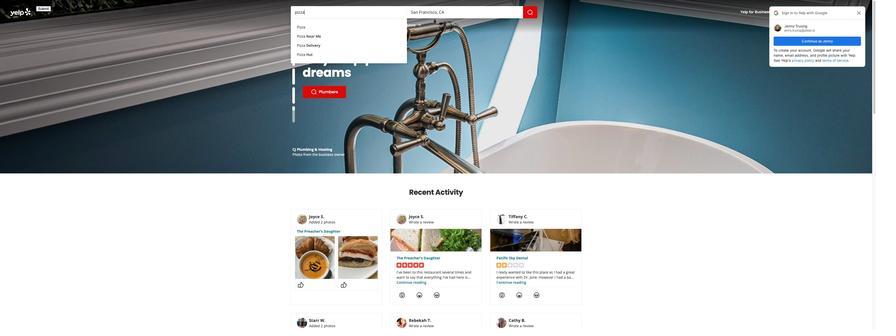 Task type: describe. For each thing, give the bounding box(es) containing it.
24 cool v2 image
[[434, 293, 440, 299]]

photo of cathy b. image
[[497, 319, 507, 329]]

24 useful v2 image for 24 cool v2 icon 24 funny v2 image
[[499, 293, 506, 299]]

2 24 search v2 image from the top
[[311, 89, 317, 95]]

24 funny v2 image for 24 cool v2 icon
[[517, 293, 523, 299]]

1 photo of joyce s. image from the left
[[297, 215, 307, 225]]

5 star rating image
[[397, 263, 424, 268]]

3 select slide image from the top
[[292, 87, 295, 104]]

like feed item image
[[298, 282, 304, 288]]

like feed item image
[[341, 282, 347, 288]]

2 star rating image
[[497, 263, 524, 268]]

photo of rebekah t. image
[[397, 319, 407, 329]]

explore banner section banner
[[0, 0, 873, 174]]

2 select slide image from the top
[[292, 68, 295, 85]]

open photo lightbox image for like feed item image
[[295, 237, 335, 280]]



Task type: vqa. For each thing, say whether or not it's contained in the screenshot.
16 FAMILY OWNED V2 image
no



Task type: locate. For each thing, give the bounding box(es) containing it.
1 24 useful v2 image from the left
[[400, 293, 406, 299]]

1 vertical spatial select slide image
[[292, 68, 295, 85]]

business categories element
[[290, 18, 863, 33]]

24 funny v2 image left 24 cool v2 icon
[[517, 293, 523, 299]]

0 vertical spatial 24 search v2 image
[[311, 75, 317, 81]]

24 chevron down v2 image
[[417, 22, 423, 28]]

open photo lightbox image for like feed item icon
[[338, 237, 378, 280]]

  text field inside explore banner section banner
[[291, 6, 407, 18]]

0 horizontal spatial open photo lightbox image
[[295, 237, 335, 280]]

24 useful v2 image for 24 funny v2 image for 24 cool v2 image on the bottom
[[400, 293, 406, 299]]

none field address, neighborhood, city, state or zip
[[407, 6, 524, 18]]

2 24 useful v2 image from the left
[[499, 293, 506, 299]]

24 funny v2 image for 24 cool v2 image on the bottom
[[417, 293, 423, 299]]

1 open photo lightbox image from the left
[[295, 237, 335, 280]]

1 horizontal spatial 24 useful v2 image
[[499, 293, 506, 299]]

address, neighborhood, city, state or zip text field
[[407, 6, 524, 18]]

photo of joyce s. image
[[297, 215, 307, 225], [397, 215, 407, 225]]

24 funny v2 image
[[417, 293, 423, 299], [517, 293, 523, 299]]

16 chevron down v2 image
[[772, 10, 776, 14]]

photo of tiffany c. image
[[497, 215, 507, 225]]

photo of starr w. image
[[297, 319, 307, 329]]

search image
[[528, 9, 534, 15]]

  text field
[[291, 6, 407, 18]]

1 select slide image from the top
[[292, 49, 295, 66]]

1 horizontal spatial photo of joyce s. image
[[397, 215, 407, 225]]

24 cool v2 image
[[534, 293, 540, 299]]

select slide image
[[292, 49, 295, 66], [292, 68, 295, 85], [292, 87, 295, 104]]

1 24 search v2 image from the top
[[311, 75, 317, 81]]

None field
[[291, 6, 407, 18], [407, 6, 524, 18], [291, 6, 407, 18]]

None search field
[[0, 0, 873, 63]]

1 horizontal spatial 24 funny v2 image
[[517, 293, 523, 299]]

None submit
[[36, 6, 51, 11]]

0 vertical spatial select slide image
[[292, 49, 295, 66]]

0 horizontal spatial photo of joyce s. image
[[297, 215, 307, 225]]

24 funny v2 image left 24 cool v2 image on the bottom
[[417, 293, 423, 299]]

0 horizontal spatial 24 funny v2 image
[[417, 293, 423, 299]]

2 24 funny v2 image from the left
[[517, 293, 523, 299]]

24 search v2 image
[[311, 75, 317, 81], [311, 89, 317, 95]]

open photo lightbox image
[[295, 237, 335, 280], [338, 237, 378, 280]]

0 horizontal spatial 24 useful v2 image
[[400, 293, 406, 299]]

24 useful v2 image
[[400, 293, 406, 299], [499, 293, 506, 299]]

2 vertical spatial select slide image
[[292, 87, 295, 104]]

explore recent activity section section
[[287, 174, 586, 330]]

1 vertical spatial 24 search v2 image
[[311, 89, 317, 95]]

things to do, nail salons, plumbers text field
[[291, 6, 407, 18]]

1 24 funny v2 image from the left
[[417, 293, 423, 299]]

none search field inside explore banner section banner
[[36, 6, 538, 18]]

None search field
[[36, 6, 538, 18]]

2 open photo lightbox image from the left
[[338, 237, 378, 280]]

2 photo of joyce s. image from the left
[[397, 215, 407, 225]]

1 horizontal spatial open photo lightbox image
[[338, 237, 378, 280]]

none submit inside search field
[[36, 6, 51, 11]]



